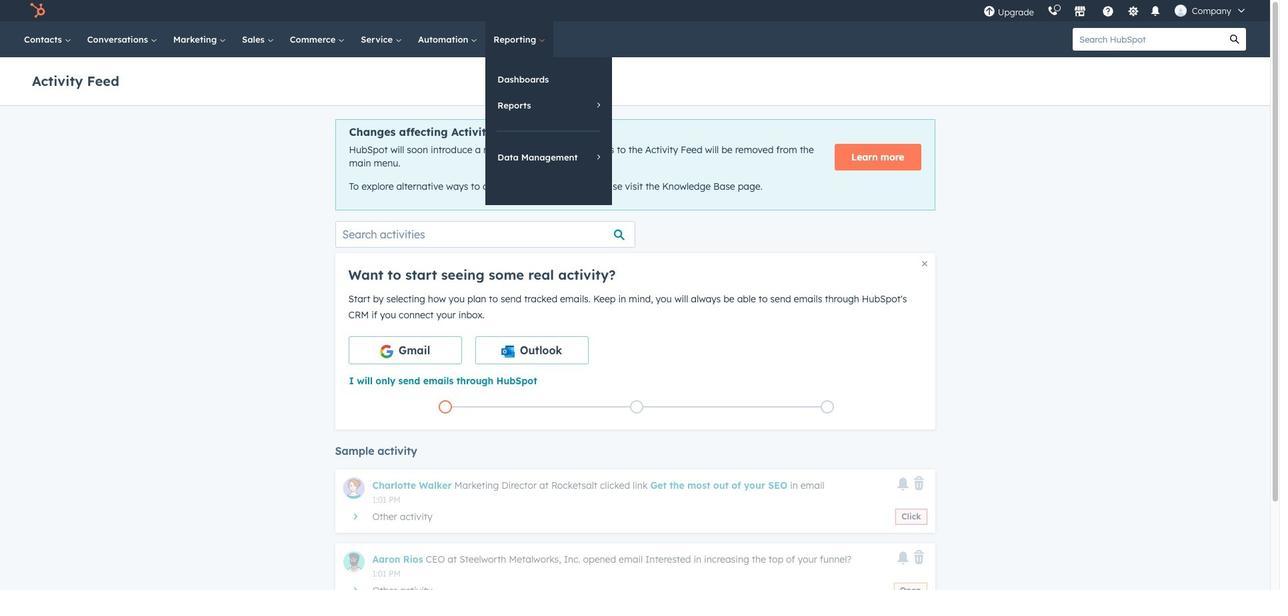 Task type: vqa. For each thing, say whether or not it's contained in the screenshot.
second Press To Sort. element from right
no



Task type: locate. For each thing, give the bounding box(es) containing it.
list
[[350, 398, 923, 417]]

onboarding.steps.sendtrackedemailingmail.title image
[[633, 404, 640, 412]]

jacob simon image
[[1175, 5, 1187, 17]]

None checkbox
[[475, 337, 588, 365]]

onboarding.steps.finalstep.title image
[[824, 404, 831, 412]]

menu
[[977, 0, 1254, 21]]

None checkbox
[[348, 337, 462, 365]]

close image
[[922, 261, 927, 267]]

reporting menu
[[486, 57, 612, 205]]

marketplaces image
[[1074, 6, 1086, 18]]



Task type: describe. For each thing, give the bounding box(es) containing it.
Search HubSpot search field
[[1073, 28, 1223, 51]]

Search activities search field
[[335, 221, 635, 248]]



